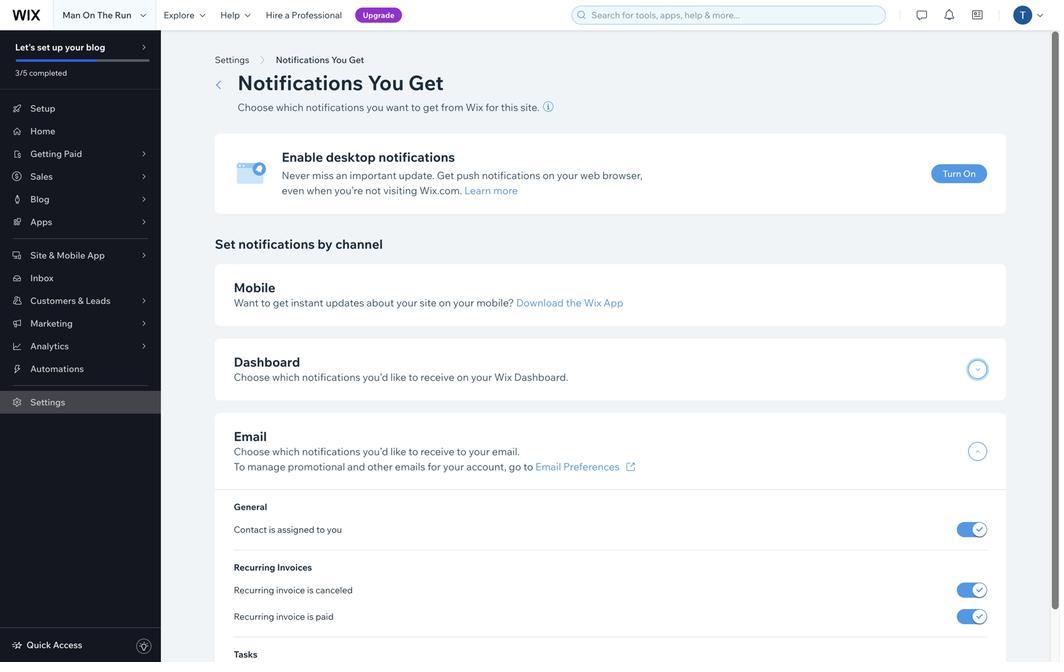Task type: describe. For each thing, give the bounding box(es) containing it.
upgrade button
[[355, 8, 402, 23]]

notifications inside never miss an important update. get push notifications on your web browser, even when you're not visiting wix.com.
[[482, 169, 540, 182]]

invoice for paid
[[276, 612, 305, 623]]

run
[[115, 9, 132, 21]]

tasks
[[234, 650, 258, 661]]

choose for dashboard
[[234, 371, 270, 384]]

wix inside mobile want to get instant updates about your site on your mobile? download the wix app
[[584, 297, 601, 309]]

on inside mobile want to get instant updates about your site on your mobile? download the wix app
[[439, 297, 451, 309]]

hire a professional
[[266, 9, 342, 21]]

the
[[566, 297, 582, 309]]

hire
[[266, 9, 283, 21]]

help
[[220, 9, 240, 21]]

you'd for dashboard
[[363, 371, 388, 384]]

your inside never miss an important update. get push notifications on your web browser, even when you're not visiting wix.com.
[[557, 169, 578, 182]]

explore
[[164, 9, 195, 21]]

preferences
[[563, 461, 620, 473]]

contact
[[234, 524, 267, 535]]

quick access
[[27, 640, 82, 651]]

learn more link
[[464, 183, 518, 198]]

let's
[[15, 42, 35, 53]]

inbox link
[[0, 267, 161, 290]]

choose for email
[[234, 446, 270, 458]]

man
[[62, 9, 81, 21]]

1 horizontal spatial you
[[367, 101, 384, 114]]

paid
[[64, 148, 82, 159]]

1 horizontal spatial you
[[368, 70, 404, 95]]

instant
[[291, 297, 324, 309]]

invoice for canceled
[[276, 585, 305, 596]]

turn on
[[943, 168, 976, 179]]

settings link
[[0, 391, 161, 414]]

3/5
[[15, 68, 27, 78]]

recurring for recurring invoice is canceled
[[234, 585, 274, 596]]

and
[[347, 461, 365, 473]]

apps button
[[0, 211, 161, 234]]

app inside dropdown button
[[87, 250, 105, 261]]

your left the mobile? at the top of the page
[[453, 297, 474, 309]]

contact is assigned to you
[[234, 524, 342, 535]]

mobile inside dropdown button
[[57, 250, 85, 261]]

customers & leads
[[30, 295, 111, 306]]

recurring invoice is paid
[[234, 612, 334, 623]]

to inside dashboard choose which notifications you'd like to receive on your wix dashboard.
[[409, 371, 418, 384]]

getting paid
[[30, 148, 82, 159]]

you're
[[334, 184, 363, 197]]

a
[[285, 9, 290, 21]]

manage
[[247, 461, 286, 473]]

notifications inside button
[[276, 54, 329, 65]]

site
[[420, 297, 437, 309]]

like for email
[[390, 446, 406, 458]]

0 horizontal spatial for
[[428, 461, 441, 473]]

on for never
[[543, 169, 555, 182]]

recurring for recurring invoice is paid
[[234, 612, 274, 623]]

account,
[[466, 461, 507, 473]]

getting paid button
[[0, 143, 161, 165]]

upgrade
[[363, 10, 395, 20]]

mobile inside mobile want to get instant updates about your site on your mobile? download the wix app
[[234, 280, 275, 296]]

site & mobile app
[[30, 250, 105, 261]]

automations
[[30, 364, 84, 375]]

is for canceled
[[307, 585, 314, 596]]

set
[[215, 236, 236, 252]]

email preferences link
[[536, 459, 639, 475]]

enable desktop notifications
[[282, 149, 455, 165]]

recurring for recurring invoices
[[234, 562, 275, 573]]

automations link
[[0, 358, 161, 381]]

your left account,
[[443, 461, 464, 473]]

your inside the sidebar element
[[65, 42, 84, 53]]

customers & leads button
[[0, 290, 161, 312]]

learn
[[464, 184, 491, 197]]

man on the run
[[62, 9, 132, 21]]

site.
[[521, 101, 540, 114]]

push
[[457, 169, 480, 182]]

an
[[336, 169, 347, 182]]

download the wix app button
[[516, 295, 624, 311]]

not
[[365, 184, 381, 197]]

more
[[493, 184, 518, 197]]

notifications you get button
[[270, 50, 371, 69]]

3/5 completed
[[15, 68, 67, 78]]

settings inside settings link
[[30, 397, 65, 408]]

you inside button
[[331, 54, 347, 65]]

other
[[367, 461, 393, 473]]

analytics button
[[0, 335, 161, 358]]

choose which notifications you want to get from wix for this site.
[[238, 101, 540, 114]]

setup
[[30, 103, 55, 114]]

which for email
[[272, 446, 300, 458]]

site
[[30, 250, 47, 261]]

important
[[350, 169, 397, 182]]

analytics
[[30, 341, 69, 352]]

this
[[501, 101, 518, 114]]

desktop
[[326, 149, 376, 165]]

to
[[234, 461, 245, 473]]

general
[[234, 502, 267, 513]]

dashboard
[[234, 354, 300, 370]]

mobile?
[[477, 297, 514, 309]]

browser,
[[602, 169, 643, 182]]

you'd for email
[[363, 446, 388, 458]]

your inside email choose which notifications you'd like to receive to your email.
[[469, 446, 490, 458]]

mobile want to get instant updates about your site on your mobile? download the wix app
[[234, 280, 624, 309]]

get inside notifications you get button
[[349, 54, 364, 65]]

blog button
[[0, 188, 161, 211]]

paid
[[316, 612, 334, 623]]

blog
[[86, 42, 105, 53]]

on for man
[[83, 9, 95, 21]]

completed
[[29, 68, 67, 78]]

Search for tools, apps, help & more... field
[[588, 6, 882, 24]]

sales
[[30, 171, 53, 182]]

go
[[509, 461, 521, 473]]

getting
[[30, 148, 62, 159]]

which for dashboard
[[272, 371, 300, 384]]

0 vertical spatial choose
[[238, 101, 274, 114]]

to manage promotional and other emails for your account, go to
[[234, 461, 536, 473]]



Task type: vqa. For each thing, say whether or not it's contained in the screenshot.
Paid
yes



Task type: locate. For each thing, give the bounding box(es) containing it.
your
[[65, 42, 84, 53], [557, 169, 578, 182], [396, 297, 418, 309], [453, 297, 474, 309], [471, 371, 492, 384], [469, 446, 490, 458], [443, 461, 464, 473]]

app inside mobile want to get instant updates about your site on your mobile? download the wix app
[[604, 297, 624, 309]]

1 vertical spatial for
[[428, 461, 441, 473]]

app right the
[[604, 297, 624, 309]]

1 vertical spatial on
[[963, 168, 976, 179]]

2 vertical spatial wix
[[494, 371, 512, 384]]

you right assigned
[[327, 524, 342, 535]]

1 horizontal spatial on
[[457, 371, 469, 384]]

home
[[30, 126, 55, 137]]

assigned
[[277, 524, 314, 535]]

which down dashboard
[[272, 371, 300, 384]]

1 horizontal spatial email
[[536, 461, 561, 473]]

1 vertical spatial app
[[604, 297, 624, 309]]

wix left the dashboard.
[[494, 371, 512, 384]]

0 vertical spatial get
[[423, 101, 439, 114]]

download
[[516, 297, 564, 309]]

you'd inside email choose which notifications you'd like to receive to your email.
[[363, 446, 388, 458]]

0 vertical spatial notifications you get
[[276, 54, 364, 65]]

by
[[318, 236, 333, 252]]

1 recurring from the top
[[234, 562, 275, 573]]

help button
[[213, 0, 258, 30]]

0 vertical spatial you
[[367, 101, 384, 114]]

on
[[83, 9, 95, 21], [963, 168, 976, 179]]

0 horizontal spatial &
[[49, 250, 55, 261]]

0 vertical spatial invoice
[[276, 585, 305, 596]]

you left "want"
[[367, 101, 384, 114]]

3 recurring from the top
[[234, 612, 274, 623]]

1 vertical spatial wix
[[584, 297, 601, 309]]

on right turn
[[963, 168, 976, 179]]

notifications inside email choose which notifications you'd like to receive to your email.
[[302, 446, 360, 458]]

is for paid
[[307, 612, 314, 623]]

0 horizontal spatial on
[[439, 297, 451, 309]]

& for customers
[[78, 295, 84, 306]]

settings inside settings button
[[215, 54, 249, 65]]

email choose which notifications you'd like to receive to your email.
[[234, 429, 520, 458]]

email preferences
[[536, 461, 620, 473]]

2 receive from the top
[[421, 446, 455, 458]]

1 vertical spatial you
[[327, 524, 342, 535]]

notifications you get inside button
[[276, 54, 364, 65]]

0 horizontal spatial get
[[273, 297, 289, 309]]

2 vertical spatial on
[[457, 371, 469, 384]]

canceled
[[316, 585, 353, 596]]

dashboard choose which notifications you'd like to receive on your wix dashboard.
[[234, 354, 568, 384]]

is left paid
[[307, 612, 314, 623]]

1 vertical spatial is
[[307, 585, 314, 596]]

mobile up the "want"
[[234, 280, 275, 296]]

2 vertical spatial recurring
[[234, 612, 274, 623]]

notifications you get down professional
[[276, 54, 364, 65]]

&
[[49, 250, 55, 261], [78, 295, 84, 306]]

you up choose which notifications you want to get from wix for this site.
[[368, 70, 404, 95]]

1 vertical spatial notifications
[[238, 70, 363, 95]]

up
[[52, 42, 63, 53]]

to
[[411, 101, 421, 114], [261, 297, 271, 309], [409, 371, 418, 384], [409, 446, 418, 458], [457, 446, 467, 458], [524, 461, 533, 473], [316, 524, 325, 535]]

which up manage
[[272, 446, 300, 458]]

choose down dashboard
[[234, 371, 270, 384]]

1 horizontal spatial for
[[486, 101, 499, 114]]

set notifications by channel
[[215, 236, 383, 252]]

notifications inside dashboard choose which notifications you'd like to receive on your wix dashboard.
[[302, 371, 360, 384]]

channel
[[335, 236, 383, 252]]

1 horizontal spatial &
[[78, 295, 84, 306]]

1 horizontal spatial on
[[963, 168, 976, 179]]

1 vertical spatial mobile
[[234, 280, 275, 296]]

on for dashboard
[[457, 371, 469, 384]]

0 vertical spatial notifications
[[276, 54, 329, 65]]

get up the from
[[408, 70, 444, 95]]

recurring down contact
[[234, 562, 275, 573]]

want
[[386, 101, 409, 114]]

0 horizontal spatial settings
[[30, 397, 65, 408]]

0 vertical spatial get
[[349, 54, 364, 65]]

customers
[[30, 295, 76, 306]]

1 vertical spatial receive
[[421, 446, 455, 458]]

leads
[[86, 295, 111, 306]]

settings down automations
[[30, 397, 65, 408]]

2 vertical spatial choose
[[234, 446, 270, 458]]

on inside dashboard choose which notifications you'd like to receive on your wix dashboard.
[[457, 371, 469, 384]]

0 vertical spatial settings
[[215, 54, 249, 65]]

0 horizontal spatial wix
[[466, 101, 483, 114]]

like for dashboard
[[390, 371, 406, 384]]

0 vertical spatial app
[[87, 250, 105, 261]]

invoice
[[276, 585, 305, 596], [276, 612, 305, 623]]

you'd inside dashboard choose which notifications you'd like to receive on your wix dashboard.
[[363, 371, 388, 384]]

which inside email choose which notifications you'd like to receive to your email.
[[272, 446, 300, 458]]

your left the web
[[557, 169, 578, 182]]

1 vertical spatial email
[[536, 461, 561, 473]]

sales button
[[0, 165, 161, 188]]

dashboard.
[[514, 371, 568, 384]]

recurring down recurring invoices
[[234, 585, 274, 596]]

recurring invoice is canceled
[[234, 585, 353, 596]]

& for site
[[49, 250, 55, 261]]

get inside never miss an important update. get push notifications on your web browser, even when you're not visiting wix.com.
[[437, 169, 454, 182]]

& right the site
[[49, 250, 55, 261]]

the
[[97, 9, 113, 21]]

0 horizontal spatial you
[[327, 524, 342, 535]]

1 vertical spatial like
[[390, 446, 406, 458]]

0 horizontal spatial you
[[331, 54, 347, 65]]

app
[[87, 250, 105, 261], [604, 297, 624, 309]]

& left leads
[[78, 295, 84, 306]]

1 horizontal spatial app
[[604, 297, 624, 309]]

2 vertical spatial which
[[272, 446, 300, 458]]

1 horizontal spatial get
[[423, 101, 439, 114]]

get left the from
[[423, 101, 439, 114]]

from
[[441, 101, 463, 114]]

your up account,
[[469, 446, 490, 458]]

sidebar element
[[0, 30, 161, 663]]

receive
[[421, 371, 455, 384], [421, 446, 455, 458]]

0 vertical spatial recurring
[[234, 562, 275, 573]]

your left the dashboard.
[[471, 371, 492, 384]]

1 horizontal spatial wix
[[494, 371, 512, 384]]

app up inbox link
[[87, 250, 105, 261]]

2 recurring from the top
[[234, 585, 274, 596]]

email.
[[492, 446, 520, 458]]

0 vertical spatial is
[[269, 524, 275, 535]]

visiting
[[383, 184, 417, 197]]

marketing
[[30, 318, 73, 329]]

choose
[[238, 101, 274, 114], [234, 371, 270, 384], [234, 446, 270, 458]]

get
[[423, 101, 439, 114], [273, 297, 289, 309]]

your right up
[[65, 42, 84, 53]]

invoice down invoices
[[276, 585, 305, 596]]

on inside button
[[963, 168, 976, 179]]

1 vertical spatial settings
[[30, 397, 65, 408]]

your inside dashboard choose which notifications you'd like to receive on your wix dashboard.
[[471, 371, 492, 384]]

receive for email
[[421, 446, 455, 458]]

web
[[580, 169, 600, 182]]

choose up to
[[234, 446, 270, 458]]

wix
[[466, 101, 483, 114], [584, 297, 601, 309], [494, 371, 512, 384]]

wix right the from
[[466, 101, 483, 114]]

0 vertical spatial you
[[331, 54, 347, 65]]

want
[[234, 297, 259, 309]]

mobile
[[57, 250, 85, 261], [234, 280, 275, 296]]

wix inside dashboard choose which notifications you'd like to receive on your wix dashboard.
[[494, 371, 512, 384]]

1 invoice from the top
[[276, 585, 305, 596]]

settings button
[[209, 50, 256, 69]]

1 vertical spatial choose
[[234, 371, 270, 384]]

your left site
[[396, 297, 418, 309]]

1 vertical spatial invoice
[[276, 612, 305, 623]]

on left the
[[83, 9, 95, 21]]

1 vertical spatial notifications you get
[[238, 70, 444, 95]]

0 vertical spatial like
[[390, 371, 406, 384]]

1 like from the top
[[390, 371, 406, 384]]

is left canceled
[[307, 585, 314, 596]]

receive inside dashboard choose which notifications you'd like to receive on your wix dashboard.
[[421, 371, 455, 384]]

1 vertical spatial get
[[408, 70, 444, 95]]

like inside email choose which notifications you'd like to receive to your email.
[[390, 446, 406, 458]]

0 vertical spatial mobile
[[57, 250, 85, 261]]

notifications down notifications you get button
[[238, 70, 363, 95]]

2 invoice from the top
[[276, 612, 305, 623]]

turn
[[943, 168, 961, 179]]

is
[[269, 524, 275, 535], [307, 585, 314, 596], [307, 612, 314, 623]]

inbox
[[30, 273, 53, 284]]

email right go
[[536, 461, 561, 473]]

1 vertical spatial get
[[273, 297, 289, 309]]

receive for dashboard
[[421, 371, 455, 384]]

2 vertical spatial get
[[437, 169, 454, 182]]

0 vertical spatial on
[[83, 9, 95, 21]]

notifications you get
[[276, 54, 364, 65], [238, 70, 444, 95]]

like
[[390, 371, 406, 384], [390, 446, 406, 458]]

when
[[307, 184, 332, 197]]

like inside dashboard choose which notifications you'd like to receive on your wix dashboard.
[[390, 371, 406, 384]]

email inside email choose which notifications you'd like to receive to your email.
[[234, 429, 267, 445]]

get down upgrade
[[349, 54, 364, 65]]

0 vertical spatial for
[[486, 101, 499, 114]]

never
[[282, 169, 310, 182]]

1 vertical spatial you'd
[[363, 446, 388, 458]]

1 you'd from the top
[[363, 371, 388, 384]]

invoice down recurring invoice is canceled on the bottom of the page
[[276, 612, 305, 623]]

you
[[331, 54, 347, 65], [368, 70, 404, 95]]

1 vertical spatial recurring
[[234, 585, 274, 596]]

on inside never miss an important update. get push notifications on your web browser, even when you're not visiting wix.com.
[[543, 169, 555, 182]]

access
[[53, 640, 82, 651]]

receive inside email choose which notifications you'd like to receive to your email.
[[421, 446, 455, 458]]

1 vertical spatial on
[[439, 297, 451, 309]]

2 you'd from the top
[[363, 446, 388, 458]]

to inside mobile want to get instant updates about your site on your mobile? download the wix app
[[261, 297, 271, 309]]

let's set up your blog
[[15, 42, 105, 53]]

professional
[[292, 9, 342, 21]]

0 vertical spatial which
[[276, 101, 304, 114]]

which
[[276, 101, 304, 114], [272, 371, 300, 384], [272, 446, 300, 458]]

recurring invoices
[[234, 562, 312, 573]]

turn on button
[[932, 164, 987, 183]]

on for turn
[[963, 168, 976, 179]]

enable
[[282, 149, 323, 165]]

learn more
[[464, 184, 518, 197]]

2 horizontal spatial on
[[543, 169, 555, 182]]

you
[[367, 101, 384, 114], [327, 524, 342, 535]]

quick access button
[[11, 640, 82, 651]]

even
[[282, 184, 304, 197]]

site & mobile app button
[[0, 244, 161, 267]]

0 vertical spatial on
[[543, 169, 555, 182]]

0 horizontal spatial mobile
[[57, 250, 85, 261]]

choose inside email choose which notifications you'd like to receive to your email.
[[234, 446, 270, 458]]

1 receive from the top
[[421, 371, 455, 384]]

for right emails
[[428, 461, 441, 473]]

1 horizontal spatial settings
[[215, 54, 249, 65]]

0 vertical spatial wix
[[466, 101, 483, 114]]

quick
[[27, 640, 51, 651]]

2 horizontal spatial wix
[[584, 297, 601, 309]]

notifications you get down notifications you get button
[[238, 70, 444, 95]]

get up wix.com.
[[437, 169, 454, 182]]

0 vertical spatial you'd
[[363, 371, 388, 384]]

email for email choose which notifications you'd like to receive to your email.
[[234, 429, 267, 445]]

1 vertical spatial you
[[368, 70, 404, 95]]

wix.com.
[[420, 184, 462, 197]]

invoices
[[277, 562, 312, 573]]

0 vertical spatial email
[[234, 429, 267, 445]]

email for email preferences
[[536, 461, 561, 473]]

1 horizontal spatial mobile
[[234, 280, 275, 296]]

blog
[[30, 194, 50, 205]]

marketing button
[[0, 312, 161, 335]]

1 vertical spatial &
[[78, 295, 84, 306]]

notifications down hire a professional link
[[276, 54, 329, 65]]

get left instant
[[273, 297, 289, 309]]

you down professional
[[331, 54, 347, 65]]

mobile up inbox link
[[57, 250, 85, 261]]

email up to
[[234, 429, 267, 445]]

wix right the
[[584, 297, 601, 309]]

choose down settings button
[[238, 101, 274, 114]]

about
[[367, 297, 394, 309]]

get inside mobile want to get instant updates about your site on your mobile? download the wix app
[[273, 297, 289, 309]]

settings down "help" "button"
[[215, 54, 249, 65]]

enable desktop notifications image
[[234, 157, 268, 191]]

notifications
[[276, 54, 329, 65], [238, 70, 363, 95]]

is right contact
[[269, 524, 275, 535]]

choose inside dashboard choose which notifications you'd like to receive on your wix dashboard.
[[234, 371, 270, 384]]

1 vertical spatial which
[[272, 371, 300, 384]]

settings
[[215, 54, 249, 65], [30, 397, 65, 408]]

on
[[543, 169, 555, 182], [439, 297, 451, 309], [457, 371, 469, 384]]

recurring up tasks
[[234, 612, 274, 623]]

2 vertical spatial is
[[307, 612, 314, 623]]

0 horizontal spatial email
[[234, 429, 267, 445]]

0 vertical spatial &
[[49, 250, 55, 261]]

0 horizontal spatial app
[[87, 250, 105, 261]]

which inside dashboard choose which notifications you'd like to receive on your wix dashboard.
[[272, 371, 300, 384]]

which up enable
[[276, 101, 304, 114]]

for left this
[[486, 101, 499, 114]]

2 like from the top
[[390, 446, 406, 458]]

0 horizontal spatial on
[[83, 9, 95, 21]]

0 vertical spatial receive
[[421, 371, 455, 384]]

home link
[[0, 120, 161, 143]]



